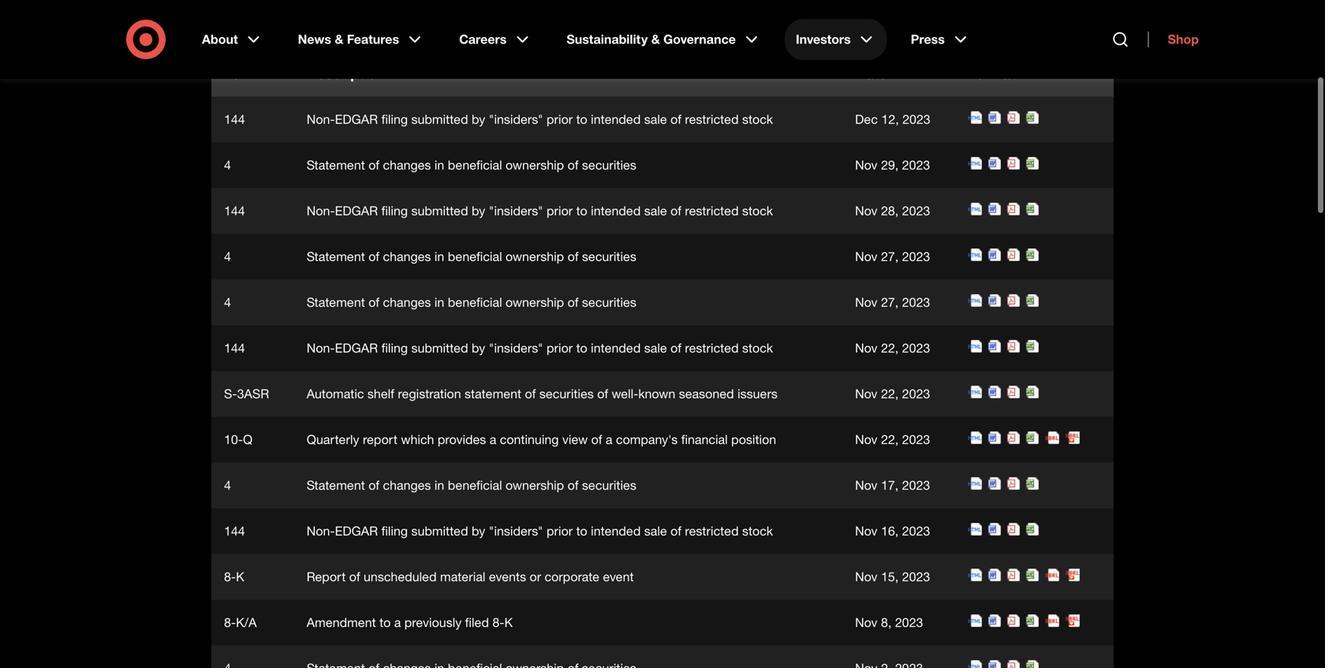 Task type: locate. For each thing, give the bounding box(es) containing it.
2 filing from the top
[[382, 203, 408, 219]]

3 edgar from the top
[[335, 341, 378, 356]]

0 vertical spatial 27,
[[882, 249, 899, 264]]

&
[[335, 32, 344, 47], [652, 32, 660, 47]]

or
[[530, 569, 541, 585]]

0 vertical spatial k
[[236, 569, 245, 585]]

sale
[[645, 112, 667, 127], [645, 203, 667, 219], [645, 341, 667, 356], [645, 524, 667, 539]]

sale for nov 16, 2023
[[645, 524, 667, 539]]

1 vertical spatial nov 22, 2023
[[856, 386, 931, 402]]

beneficial
[[448, 157, 502, 173], [448, 249, 502, 264], [448, 295, 502, 310], [448, 478, 502, 493]]

3 nov from the top
[[856, 249, 878, 264]]

filing
[[382, 112, 408, 127], [382, 203, 408, 219], [382, 341, 408, 356], [382, 524, 408, 539]]

sustainability & governance
[[567, 32, 736, 47]]

view
[[563, 432, 588, 447]]

8- down 8-k
[[224, 615, 236, 631]]

3 statement from the top
[[307, 295, 365, 310]]

"insiders"
[[489, 112, 543, 127], [489, 203, 543, 219], [489, 341, 543, 356], [489, 524, 543, 539]]

3 sale from the top
[[645, 341, 667, 356]]

2 restricted from the top
[[685, 203, 739, 219]]

1 by from the top
[[472, 112, 486, 127]]

report
[[307, 569, 346, 585]]

shop link
[[1149, 32, 1200, 47]]

edgar for nov 22, 2023
[[335, 341, 378, 356]]

2 "insiders" from the top
[[489, 203, 543, 219]]

3 changes from the top
[[383, 295, 431, 310]]

4 edgar from the top
[[335, 524, 378, 539]]

1 horizontal spatial k
[[505, 615, 513, 631]]

7 nov from the top
[[856, 432, 878, 447]]

2 submitted from the top
[[412, 203, 468, 219]]

2 edgar from the top
[[335, 203, 378, 219]]

1 27, from the top
[[882, 249, 899, 264]]

144 for nov 28, 2023
[[224, 203, 245, 219]]

3asr
[[237, 386, 269, 402]]

prior for nov 28, 2023
[[547, 203, 573, 219]]

submitted
[[412, 112, 468, 127], [412, 203, 468, 219], [412, 341, 468, 356], [412, 524, 468, 539]]

restricted for nov 22, 2023
[[685, 341, 739, 356]]

1 vertical spatial 27,
[[882, 295, 899, 310]]

3 non- from the top
[[307, 341, 335, 356]]

1 & from the left
[[335, 32, 344, 47]]

non- for nov 22, 2023
[[307, 341, 335, 356]]

1 vertical spatial nov 27, 2023
[[856, 295, 931, 310]]

3 non-edgar filing submitted by "insiders" prior to intended sale of restricted stock from the top
[[307, 341, 774, 356]]

10 nov from the top
[[856, 569, 878, 585]]

intended
[[591, 112, 641, 127], [591, 203, 641, 219], [591, 341, 641, 356], [591, 524, 641, 539]]

4 filing from the top
[[382, 524, 408, 539]]

1 stock from the top
[[743, 112, 774, 127]]

2 & from the left
[[652, 32, 660, 47]]

statement
[[307, 157, 365, 173], [307, 249, 365, 264], [307, 295, 365, 310], [307, 478, 365, 493]]

intended for nov 28, 2023
[[591, 203, 641, 219]]

restricted
[[685, 112, 739, 127], [685, 203, 739, 219], [685, 341, 739, 356], [685, 524, 739, 539]]

3 submitted from the top
[[412, 341, 468, 356]]

8 nov from the top
[[856, 478, 878, 493]]

description
[[307, 65, 385, 82]]

1 beneficial from the top
[[448, 157, 502, 173]]

3 restricted from the top
[[685, 341, 739, 356]]

1 restricted from the top
[[685, 112, 739, 127]]

4 intended from the top
[[591, 524, 641, 539]]

3 nov 22, 2023 from the top
[[856, 432, 931, 447]]

3 prior from the top
[[547, 341, 573, 356]]

edgar for nov 16, 2023
[[335, 524, 378, 539]]

4 non- from the top
[[307, 524, 335, 539]]

3 filing from the top
[[382, 341, 408, 356]]

4
[[224, 157, 231, 173], [224, 249, 231, 264], [224, 295, 231, 310], [224, 478, 231, 493]]

& right news
[[335, 32, 344, 47]]

2 144 from the top
[[224, 203, 245, 219]]

1 "insiders" from the top
[[489, 112, 543, 127]]

a right provides at left
[[490, 432, 497, 447]]

3 "insiders" from the top
[[489, 341, 543, 356]]

6 nov from the top
[[856, 386, 878, 402]]

issuers
[[738, 386, 778, 402]]

filing for nov 22, 2023
[[382, 341, 408, 356]]

of
[[671, 112, 682, 127], [369, 157, 380, 173], [568, 157, 579, 173], [671, 203, 682, 219], [369, 249, 380, 264], [568, 249, 579, 264], [369, 295, 380, 310], [568, 295, 579, 310], [671, 341, 682, 356], [525, 386, 536, 402], [598, 386, 609, 402], [592, 432, 603, 447], [369, 478, 380, 493], [568, 478, 579, 493], [671, 524, 682, 539], [349, 569, 360, 585]]

non-edgar filing submitted by "insiders" prior to intended sale of restricted stock for nov 22, 2023
[[307, 341, 774, 356]]

4 144 from the top
[[224, 524, 245, 539]]

governance
[[664, 32, 736, 47]]

q
[[243, 432, 253, 447]]

restricted for nov 28, 2023
[[685, 203, 739, 219]]

3 144 from the top
[[224, 341, 245, 356]]

investors
[[796, 32, 851, 47]]

1 non- from the top
[[307, 112, 335, 127]]

non- for nov 28, 2023
[[307, 203, 335, 219]]

date
[[856, 65, 887, 82]]

2 beneficial from the top
[[448, 249, 502, 264]]

a
[[490, 432, 497, 447], [606, 432, 613, 447], [394, 615, 401, 631]]

to for dec 12, 2023
[[577, 112, 588, 127]]

27,
[[882, 249, 899, 264], [882, 295, 899, 310]]

1 nov 22, 2023 from the top
[[856, 341, 931, 356]]

a right "view" at bottom
[[606, 432, 613, 447]]

filing for nov 28, 2023
[[382, 203, 408, 219]]

report of unscheduled material events or corporate event
[[307, 569, 634, 585]]

17,
[[882, 478, 899, 493]]

8- up 8-k/a at the left of the page
[[224, 569, 236, 585]]

4 stock from the top
[[743, 524, 774, 539]]

a left previously
[[394, 615, 401, 631]]

careers link
[[448, 19, 543, 60]]

4 restricted from the top
[[685, 524, 739, 539]]

company's
[[616, 432, 678, 447]]

1 22, from the top
[[882, 341, 899, 356]]

to
[[577, 112, 588, 127], [577, 203, 588, 219], [577, 341, 588, 356], [577, 524, 588, 539], [380, 615, 391, 631]]

1 sale from the top
[[645, 112, 667, 127]]

1 horizontal spatial a
[[490, 432, 497, 447]]

changes
[[383, 157, 431, 173], [383, 249, 431, 264], [383, 295, 431, 310], [383, 478, 431, 493]]

3 stock from the top
[[743, 341, 774, 356]]

k
[[236, 569, 245, 585], [505, 615, 513, 631]]

28,
[[882, 203, 899, 219]]

2 4 from the top
[[224, 249, 231, 264]]

features
[[347, 32, 399, 47]]

shop
[[1169, 32, 1200, 47]]

filing for nov 16, 2023
[[382, 524, 408, 539]]

2 prior from the top
[[547, 203, 573, 219]]

4 beneficial from the top
[[448, 478, 502, 493]]

"insiders" for nov 22, 2023
[[489, 341, 543, 356]]

10-q
[[224, 432, 253, 447]]

2 non- from the top
[[307, 203, 335, 219]]

2 stock from the top
[[743, 203, 774, 219]]

0 horizontal spatial &
[[335, 32, 344, 47]]

to for nov 28, 2023
[[577, 203, 588, 219]]

non-edgar filing submitted by "insiders" prior to intended sale of restricted stock
[[307, 112, 774, 127], [307, 203, 774, 219], [307, 341, 774, 356], [307, 524, 774, 539]]

1 filing from the top
[[382, 112, 408, 127]]

by for nov 16, 2023
[[472, 524, 486, 539]]

nov 27, 2023
[[856, 249, 931, 264], [856, 295, 931, 310]]

2 statement of changes in beneficial ownership of securities from the top
[[307, 249, 637, 264]]

filing for dec 12, 2023
[[382, 112, 408, 127]]

3 22, from the top
[[882, 432, 899, 447]]

intended for nov 22, 2023
[[591, 341, 641, 356]]

4 "insiders" from the top
[[489, 524, 543, 539]]

1 statement of changes in beneficial ownership of securities from the top
[[307, 157, 637, 173]]

4 submitted from the top
[[412, 524, 468, 539]]

by
[[472, 112, 486, 127], [472, 203, 486, 219], [472, 341, 486, 356], [472, 524, 486, 539]]

11 nov from the top
[[856, 615, 878, 631]]

4 statement from the top
[[307, 478, 365, 493]]

securities
[[582, 157, 637, 173], [582, 249, 637, 264], [582, 295, 637, 310], [540, 386, 594, 402], [582, 478, 637, 493]]

4 non-edgar filing submitted by "insiders" prior to intended sale of restricted stock from the top
[[307, 524, 774, 539]]

2 statement from the top
[[307, 249, 365, 264]]

1 vertical spatial 22,
[[882, 386, 899, 402]]

5 nov from the top
[[856, 341, 878, 356]]

144
[[224, 112, 245, 127], [224, 203, 245, 219], [224, 341, 245, 356], [224, 524, 245, 539]]

2023
[[903, 112, 931, 127], [903, 157, 931, 173], [903, 203, 931, 219], [903, 249, 931, 264], [903, 295, 931, 310], [903, 341, 931, 356], [903, 386, 931, 402], [903, 432, 931, 447], [903, 478, 931, 493], [903, 524, 931, 539], [903, 569, 931, 585], [896, 615, 924, 631]]

nov 29, 2023
[[856, 157, 931, 173]]

"insiders" for nov 16, 2023
[[489, 524, 543, 539]]

continuing
[[500, 432, 559, 447]]

0 vertical spatial nov 27, 2023
[[856, 249, 931, 264]]

& left governance
[[652, 32, 660, 47]]

sale for nov 28, 2023
[[645, 203, 667, 219]]

restricted for dec 12, 2023
[[685, 112, 739, 127]]

nov 28, 2023
[[856, 203, 931, 219]]

8-k/a
[[224, 615, 257, 631]]

report
[[363, 432, 398, 447]]

1 non-edgar filing submitted by "insiders" prior to intended sale of restricted stock from the top
[[307, 112, 774, 127]]

10-
[[224, 432, 243, 447]]

4 by from the top
[[472, 524, 486, 539]]

2 22, from the top
[[882, 386, 899, 402]]

& for features
[[335, 32, 344, 47]]

automatic shelf registration statement of securities of well-known seasoned issuers
[[307, 386, 778, 402]]

ownership
[[506, 157, 564, 173], [506, 249, 564, 264], [506, 295, 564, 310], [506, 478, 564, 493]]

0 vertical spatial nov 22, 2023
[[856, 341, 931, 356]]

nov
[[856, 157, 878, 173], [856, 203, 878, 219], [856, 249, 878, 264], [856, 295, 878, 310], [856, 341, 878, 356], [856, 386, 878, 402], [856, 432, 878, 447], [856, 478, 878, 493], [856, 524, 878, 539], [856, 569, 878, 585], [856, 615, 878, 631]]

2 vertical spatial 22,
[[882, 432, 899, 447]]

edgar for dec 12, 2023
[[335, 112, 378, 127]]

8-
[[224, 569, 236, 585], [224, 615, 236, 631], [493, 615, 505, 631]]

3 by from the top
[[472, 341, 486, 356]]

press
[[911, 32, 945, 47]]

nov 22, 2023
[[856, 341, 931, 356], [856, 386, 931, 402], [856, 432, 931, 447]]

1 prior from the top
[[547, 112, 573, 127]]

1 edgar from the top
[[335, 112, 378, 127]]

intended for nov 16, 2023
[[591, 524, 641, 539]]

1 intended from the top
[[591, 112, 641, 127]]

statement of changes in beneficial ownership of securities
[[307, 157, 637, 173], [307, 249, 637, 264], [307, 295, 637, 310], [307, 478, 637, 493]]

0 vertical spatial 22,
[[882, 341, 899, 356]]

1 submitted from the top
[[412, 112, 468, 127]]

3 intended from the top
[[591, 341, 641, 356]]

k right filed
[[505, 615, 513, 631]]

restricted for nov 16, 2023
[[685, 524, 739, 539]]

1 changes from the top
[[383, 157, 431, 173]]

investors link
[[785, 19, 888, 60]]

8- for k
[[224, 569, 236, 585]]

sustainability & governance link
[[556, 19, 773, 60]]

29,
[[882, 157, 899, 173]]

2 ownership from the top
[[506, 249, 564, 264]]

2 intended from the top
[[591, 203, 641, 219]]

2 by from the top
[[472, 203, 486, 219]]

stock
[[743, 112, 774, 127], [743, 203, 774, 219], [743, 341, 774, 356], [743, 524, 774, 539]]

non-
[[307, 112, 335, 127], [307, 203, 335, 219], [307, 341, 335, 356], [307, 524, 335, 539]]

stock for nov 22, 2023
[[743, 341, 774, 356]]

nov 17, 2023
[[856, 478, 931, 493]]

3 in from the top
[[435, 295, 445, 310]]

8-k
[[224, 569, 245, 585]]

by for nov 28, 2023
[[472, 203, 486, 219]]

prior for nov 22, 2023
[[547, 341, 573, 356]]

stock for nov 28, 2023
[[743, 203, 774, 219]]

4 prior from the top
[[547, 524, 573, 539]]

22,
[[882, 341, 899, 356], [882, 386, 899, 402], [882, 432, 899, 447]]

amendment to a previously filed 8-k
[[307, 615, 513, 631]]

1 nov from the top
[[856, 157, 878, 173]]

prior
[[547, 112, 573, 127], [547, 203, 573, 219], [547, 341, 573, 356], [547, 524, 573, 539]]

2 non-edgar filing submitted by "insiders" prior to intended sale of restricted stock from the top
[[307, 203, 774, 219]]

k up 8-k/a at the left of the page
[[236, 569, 245, 585]]

4 sale from the top
[[645, 524, 667, 539]]

1 in from the top
[[435, 157, 445, 173]]

3 ownership from the top
[[506, 295, 564, 310]]

in
[[435, 157, 445, 173], [435, 249, 445, 264], [435, 295, 445, 310], [435, 478, 445, 493]]

22, for restricted
[[882, 341, 899, 356]]

2 sale from the top
[[645, 203, 667, 219]]

1 horizontal spatial &
[[652, 32, 660, 47]]

stock for dec 12, 2023
[[743, 112, 774, 127]]

2 vertical spatial nov 22, 2023
[[856, 432, 931, 447]]

dec
[[856, 112, 878, 127]]

s-3asr
[[224, 386, 269, 402]]



Task type: describe. For each thing, give the bounding box(es) containing it.
provides
[[438, 432, 486, 447]]

1 ownership from the top
[[506, 157, 564, 173]]

to for nov 16, 2023
[[577, 524, 588, 539]]

2 27, from the top
[[882, 295, 899, 310]]

to for nov 22, 2023
[[577, 341, 588, 356]]

prior for dec 12, 2023
[[547, 112, 573, 127]]

9 nov from the top
[[856, 524, 878, 539]]

known
[[639, 386, 676, 402]]

edgar for nov 28, 2023
[[335, 203, 378, 219]]

quarterly
[[307, 432, 360, 447]]

4 nov from the top
[[856, 295, 878, 310]]

submitted for nov 16, 2023
[[412, 524, 468, 539]]

2 horizontal spatial a
[[606, 432, 613, 447]]

2 nov 22, 2023 from the top
[[856, 386, 931, 402]]

22, for position
[[882, 432, 899, 447]]

4 statement of changes in beneficial ownership of securities from the top
[[307, 478, 637, 493]]

submitted for dec 12, 2023
[[412, 112, 468, 127]]

144 for nov 22, 2023
[[224, 341, 245, 356]]

stock for nov 16, 2023
[[743, 524, 774, 539]]

sale for nov 22, 2023
[[645, 341, 667, 356]]

1 nov 27, 2023 from the top
[[856, 249, 931, 264]]

news & features
[[298, 32, 399, 47]]

4 4 from the top
[[224, 478, 231, 493]]

corporate
[[545, 569, 600, 585]]

prior for nov 16, 2023
[[547, 524, 573, 539]]

submitted for nov 28, 2023
[[412, 203, 468, 219]]

nov 22, 2023 for position
[[856, 432, 931, 447]]

8- right filed
[[493, 615, 505, 631]]

4 ownership from the top
[[506, 478, 564, 493]]

3 beneficial from the top
[[448, 295, 502, 310]]

about link
[[191, 19, 274, 60]]

nov 8, 2023
[[856, 615, 924, 631]]

3 statement of changes in beneficial ownership of securities from the top
[[307, 295, 637, 310]]

event
[[603, 569, 634, 585]]

statement
[[465, 386, 522, 402]]

form
[[224, 65, 259, 82]]

which
[[401, 432, 434, 447]]

events
[[489, 569, 527, 585]]

by for nov 22, 2023
[[472, 341, 486, 356]]

sale for dec 12, 2023
[[645, 112, 667, 127]]

144 for dec 12, 2023
[[224, 112, 245, 127]]

non-edgar filing submitted by "insiders" prior to intended sale of restricted stock for nov 16, 2023
[[307, 524, 774, 539]]

news & features link
[[287, 19, 436, 60]]

4 changes from the top
[[383, 478, 431, 493]]

0 horizontal spatial k
[[236, 569, 245, 585]]

about
[[202, 32, 238, 47]]

position
[[732, 432, 777, 447]]

unscheduled
[[364, 569, 437, 585]]

previously
[[405, 615, 462, 631]]

8,
[[882, 615, 892, 631]]

automatic
[[307, 386, 364, 402]]

12,
[[882, 112, 899, 127]]

well-
[[612, 386, 639, 402]]

careers
[[459, 32, 507, 47]]

news
[[298, 32, 331, 47]]

dec 12, 2023
[[856, 112, 931, 127]]

non-edgar filing submitted by "insiders" prior to intended sale of restricted stock for nov 28, 2023
[[307, 203, 774, 219]]

1 4 from the top
[[224, 157, 231, 173]]

15,
[[882, 569, 899, 585]]

seasoned
[[679, 386, 735, 402]]

intended for dec 12, 2023
[[591, 112, 641, 127]]

4 in from the top
[[435, 478, 445, 493]]

2 changes from the top
[[383, 249, 431, 264]]

filed
[[465, 615, 489, 631]]

registration
[[398, 386, 461, 402]]

"insiders" for nov 28, 2023
[[489, 203, 543, 219]]

non- for dec 12, 2023
[[307, 112, 335, 127]]

non- for nov 16, 2023
[[307, 524, 335, 539]]

8- for k/a
[[224, 615, 236, 631]]

by for dec 12, 2023
[[472, 112, 486, 127]]

sustainability
[[567, 32, 648, 47]]

financial
[[682, 432, 728, 447]]

nov 16, 2023
[[856, 524, 931, 539]]

1 statement from the top
[[307, 157, 365, 173]]

3 4 from the top
[[224, 295, 231, 310]]

material
[[440, 569, 486, 585]]

shelf
[[368, 386, 395, 402]]

1 vertical spatial k
[[505, 615, 513, 631]]

format
[[968, 65, 1016, 82]]

0 horizontal spatial a
[[394, 615, 401, 631]]

nov 22, 2023 for restricted
[[856, 341, 931, 356]]

nov 15, 2023
[[856, 569, 931, 585]]

2 nov from the top
[[856, 203, 878, 219]]

submitted for nov 22, 2023
[[412, 341, 468, 356]]

2 nov 27, 2023 from the top
[[856, 295, 931, 310]]

amendment
[[307, 615, 376, 631]]

non-edgar filing submitted by "insiders" prior to intended sale of restricted stock for dec 12, 2023
[[307, 112, 774, 127]]

16,
[[882, 524, 899, 539]]

"insiders" for dec 12, 2023
[[489, 112, 543, 127]]

2 in from the top
[[435, 249, 445, 264]]

quarterly report which provides a continuing view of a company's financial position
[[307, 432, 777, 447]]

s-
[[224, 386, 237, 402]]

& for governance
[[652, 32, 660, 47]]

press link
[[900, 19, 982, 60]]

144 for nov 16, 2023
[[224, 524, 245, 539]]

k/a
[[236, 615, 257, 631]]



Task type: vqa. For each thing, say whether or not it's contained in the screenshot.
my
no



